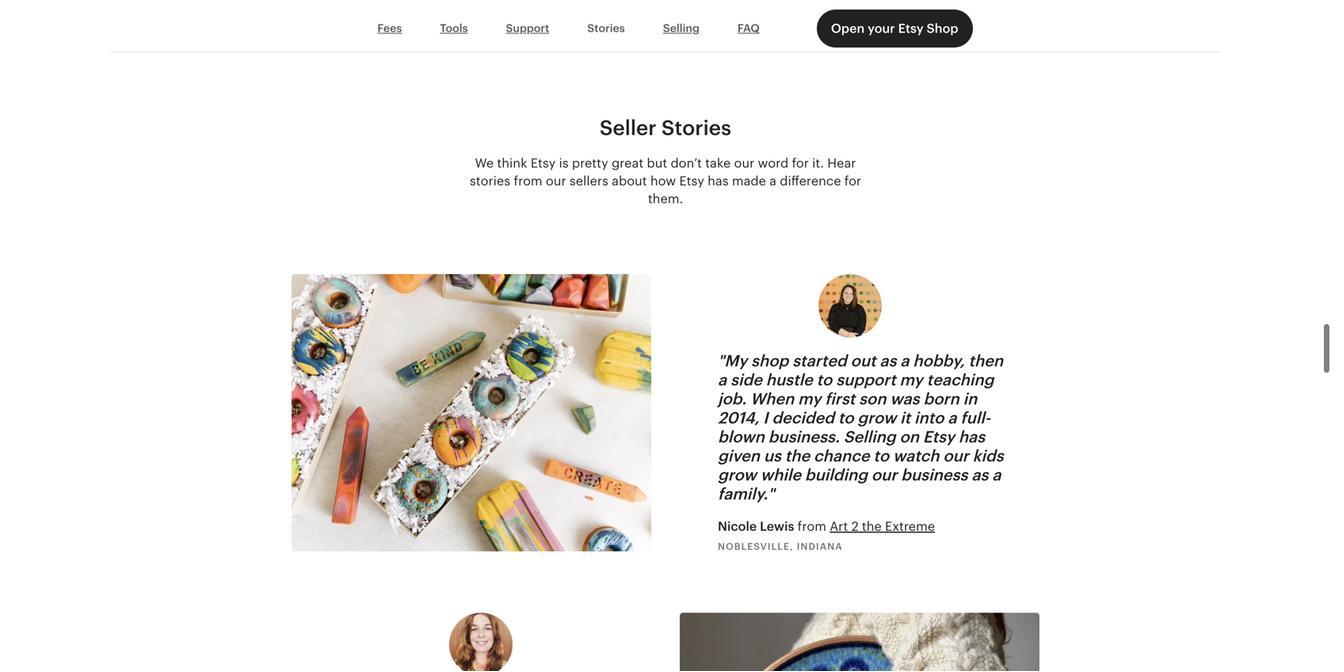 Task type: vqa. For each thing, say whether or not it's contained in the screenshot.
'&'
no



Task type: locate. For each thing, give the bounding box(es) containing it.
1 vertical spatial from
[[798, 519, 827, 534]]

faq link
[[719, 13, 779, 44]]

grow down son on the bottom right of page
[[858, 409, 897, 427]]

open your etsy shop
[[831, 21, 959, 36]]

pretty
[[572, 156, 608, 170]]

1 horizontal spatial stories
[[662, 116, 732, 139]]

our down is
[[546, 174, 566, 188]]

0 horizontal spatial to
[[817, 371, 832, 389]]

as
[[880, 352, 897, 370], [972, 466, 989, 484]]

has down take
[[708, 174, 729, 188]]

building
[[805, 466, 868, 484]]

0 vertical spatial to
[[817, 371, 832, 389]]

for
[[792, 156, 809, 170], [845, 174, 862, 188]]

stories up don't
[[662, 116, 732, 139]]

for down hear
[[845, 174, 862, 188]]

full-
[[961, 409, 991, 427]]

1 horizontal spatial to
[[838, 409, 854, 427]]

1 horizontal spatial my
[[900, 371, 923, 389]]

0 horizontal spatial has
[[708, 174, 729, 188]]

them.
[[648, 192, 683, 206]]

selling up chance
[[844, 428, 896, 446]]

we
[[475, 156, 494, 170]]

"my shop started out as a hobby, then a side hustle to support my teaching job. when my first son was born in 2014, i decided to grow it into a full- blown business. selling on etsy has given us the chance to watch our kids grow while building our business as a family."
[[718, 352, 1004, 503]]

0 vertical spatial my
[[900, 371, 923, 389]]

the inside ""my shop started out as a hobby, then a side hustle to support my teaching job. when my first son was born in 2014, i decided to grow it into a full- blown business. selling on etsy has given us the chance to watch our kids grow while building our business as a family.""
[[785, 447, 810, 465]]

selling left faq
[[663, 22, 700, 35]]

made
[[732, 174, 766, 188]]

selling link
[[644, 13, 719, 44]]

0 horizontal spatial the
[[785, 447, 810, 465]]

the
[[785, 447, 810, 465], [862, 519, 882, 534]]

the right 2
[[862, 519, 882, 534]]

our up made
[[734, 156, 755, 170]]

etsy down into
[[923, 428, 955, 446]]

0 horizontal spatial as
[[880, 352, 897, 370]]

0 vertical spatial selling
[[663, 22, 700, 35]]

1 vertical spatial as
[[972, 466, 989, 484]]

1 vertical spatial selling
[[844, 428, 896, 446]]

1 horizontal spatial for
[[845, 174, 862, 188]]

0 vertical spatial has
[[708, 174, 729, 188]]

1 horizontal spatial has
[[959, 428, 985, 446]]

0 vertical spatial for
[[792, 156, 809, 170]]

my up was on the right
[[900, 371, 923, 389]]

2
[[852, 519, 859, 534]]

is
[[559, 156, 569, 170]]

tools
[[440, 22, 468, 35]]

my up 'decided'
[[798, 390, 821, 408]]

sellers
[[570, 174, 609, 188]]

stories left selling link
[[587, 22, 625, 35]]

1 horizontal spatial selling
[[844, 428, 896, 446]]

a down kids
[[992, 466, 1001, 484]]

0 vertical spatial from
[[514, 174, 543, 188]]

selling
[[663, 22, 700, 35], [844, 428, 896, 446]]

1 vertical spatial the
[[862, 519, 882, 534]]

from down think
[[514, 174, 543, 188]]

a left hobby,
[[901, 352, 909, 370]]

has inside ""my shop started out as a hobby, then a side hustle to support my teaching job. when my first son was born in 2014, i decided to grow it into a full- blown business. selling on etsy has given us the chance to watch our kids grow while building our business as a family.""
[[959, 428, 985, 446]]

0 horizontal spatial grow
[[718, 466, 757, 484]]

art
[[830, 519, 848, 534]]

has
[[708, 174, 729, 188], [959, 428, 985, 446]]

i
[[763, 409, 768, 427]]

support link
[[487, 13, 568, 44]]

0 horizontal spatial stories
[[587, 22, 625, 35]]

teaching
[[927, 371, 994, 389]]

for left it.
[[792, 156, 809, 170]]

from inside we think etsy is pretty great but don't take our word for it. hear stories from our sellers about how etsy has made a difference for them.
[[514, 174, 543, 188]]

great
[[612, 156, 644, 170]]

etsy
[[898, 21, 924, 36], [531, 156, 556, 170], [680, 174, 704, 188], [923, 428, 955, 446]]

2 horizontal spatial to
[[874, 447, 889, 465]]

about
[[612, 174, 647, 188]]

our
[[734, 156, 755, 170], [546, 174, 566, 188], [943, 447, 969, 465], [872, 466, 897, 484]]

our down watch
[[872, 466, 897, 484]]

hobby,
[[913, 352, 965, 370]]

0 vertical spatial stories
[[587, 22, 625, 35]]

given
[[718, 447, 760, 465]]

0 vertical spatial grow
[[858, 409, 897, 427]]

has down full-
[[959, 428, 985, 446]]

to down first
[[838, 409, 854, 427]]

1 vertical spatial has
[[959, 428, 985, 446]]

the inside nicole lewis from art 2 the extreme noblesville, indiana
[[862, 519, 882, 534]]

business.
[[768, 428, 840, 446]]

0 vertical spatial as
[[880, 352, 897, 370]]

the down business.
[[785, 447, 810, 465]]

blown
[[718, 428, 765, 446]]

word
[[758, 156, 789, 170]]

from up indiana
[[798, 519, 827, 534]]

0 horizontal spatial from
[[514, 174, 543, 188]]

was
[[890, 390, 920, 408]]

a up job.
[[718, 371, 727, 389]]

my
[[900, 371, 923, 389], [798, 390, 821, 408]]

1 horizontal spatial grow
[[858, 409, 897, 427]]

stories
[[587, 22, 625, 35], [662, 116, 732, 139]]

etsy left is
[[531, 156, 556, 170]]

etsy down don't
[[680, 174, 704, 188]]

grow
[[858, 409, 897, 427], [718, 466, 757, 484]]

alva mac gowan image
[[449, 613, 513, 671]]

1 vertical spatial to
[[838, 409, 854, 427]]

to down started
[[817, 371, 832, 389]]

a down 'word'
[[770, 174, 777, 188]]

1 horizontal spatial the
[[862, 519, 882, 534]]

born
[[924, 390, 960, 408]]

a
[[770, 174, 777, 188], [901, 352, 909, 370], [718, 371, 727, 389], [948, 409, 957, 427], [992, 466, 1001, 484]]

to
[[817, 371, 832, 389], [838, 409, 854, 427], [874, 447, 889, 465]]

1 horizontal spatial from
[[798, 519, 827, 534]]

stories link
[[568, 13, 644, 44]]

1 vertical spatial my
[[798, 390, 821, 408]]

as right out
[[880, 352, 897, 370]]

support
[[836, 371, 896, 389]]

to left watch
[[874, 447, 889, 465]]

0 vertical spatial the
[[785, 447, 810, 465]]

grow down given
[[718, 466, 757, 484]]

as down kids
[[972, 466, 989, 484]]

1 vertical spatial stories
[[662, 116, 732, 139]]

from
[[514, 174, 543, 188], [798, 519, 827, 534]]



Task type: describe. For each thing, give the bounding box(es) containing it.
shop
[[927, 21, 959, 36]]

chance
[[814, 447, 870, 465]]

take
[[705, 156, 731, 170]]

0 horizontal spatial selling
[[663, 22, 700, 35]]

hear
[[828, 156, 856, 170]]

family."
[[718, 485, 775, 503]]

stories
[[470, 174, 510, 188]]

0 horizontal spatial for
[[792, 156, 809, 170]]

seller
[[600, 116, 657, 139]]

us
[[764, 447, 781, 465]]

extreme
[[885, 519, 935, 534]]

from inside nicole lewis from art 2 the extreme noblesville, indiana
[[798, 519, 827, 534]]

etsy inside ""my shop started out as a hobby, then a side hustle to support my teaching job. when my first son was born in 2014, i decided to grow it into a full- blown business. selling on etsy has given us the chance to watch our kids grow while building our business as a family.""
[[923, 428, 955, 446]]

2014,
[[718, 409, 760, 427]]

side
[[731, 371, 762, 389]]

it.
[[812, 156, 824, 170]]

watch
[[893, 447, 939, 465]]

in
[[963, 390, 977, 408]]

started
[[793, 352, 847, 370]]

think
[[497, 156, 527, 170]]

faq
[[738, 22, 760, 35]]

tools link
[[421, 13, 487, 44]]

son
[[859, 390, 886, 408]]

kids
[[973, 447, 1004, 465]]

1 horizontal spatial as
[[972, 466, 989, 484]]

then
[[969, 352, 1003, 370]]

a down born
[[948, 409, 957, 427]]

how
[[651, 174, 676, 188]]

seller stories
[[600, 116, 732, 139]]

we think etsy is pretty great but don't take our word for it. hear stories from our sellers about how etsy has made a difference for them.
[[470, 156, 862, 206]]

nicole
[[718, 519, 757, 534]]

our up business
[[943, 447, 969, 465]]

open
[[831, 21, 865, 36]]

hustle
[[766, 371, 813, 389]]

has inside we think etsy is pretty great but don't take our word for it. hear stories from our sellers about how etsy has made a difference for them.
[[708, 174, 729, 188]]

first
[[825, 390, 855, 408]]

job.
[[718, 390, 747, 408]]

indiana
[[797, 541, 843, 552]]

lewis
[[760, 519, 794, 534]]

nicole lewis from art 2 the extreme noblesville, indiana
[[718, 519, 935, 552]]

shop
[[751, 352, 789, 370]]

don't
[[671, 156, 702, 170]]

1 vertical spatial grow
[[718, 466, 757, 484]]

art 2 the extreme image
[[292, 274, 651, 552]]

out
[[851, 352, 876, 370]]

while
[[761, 466, 801, 484]]

etsy right your
[[898, 21, 924, 36]]

open your etsy shop link
[[817, 10, 973, 48]]

support
[[506, 22, 549, 35]]

when
[[750, 390, 794, 408]]

your
[[868, 21, 895, 36]]

selling inside ""my shop started out as a hobby, then a side hustle to support my teaching job. when my first son was born in 2014, i decided to grow it into a full- blown business. selling on etsy has given us the chance to watch our kids grow while building our business as a family.""
[[844, 428, 896, 446]]

difference
[[780, 174, 841, 188]]

2 vertical spatial to
[[874, 447, 889, 465]]

into
[[915, 409, 944, 427]]

but
[[647, 156, 667, 170]]

a inside we think etsy is pretty great but don't take our word for it. hear stories from our sellers about how etsy has made a difference for them.
[[770, 174, 777, 188]]

decided
[[772, 409, 834, 427]]

1 vertical spatial for
[[845, 174, 862, 188]]

on
[[900, 428, 919, 446]]

0 horizontal spatial my
[[798, 390, 821, 408]]

fees link
[[359, 13, 421, 44]]

business
[[901, 466, 968, 484]]

noblesville,
[[718, 541, 794, 552]]

it
[[900, 409, 911, 427]]

fees
[[378, 22, 402, 35]]

art 2 the extreme link
[[830, 519, 935, 534]]

nicole lewis image
[[819, 274, 882, 338]]

"my
[[718, 352, 747, 370]]



